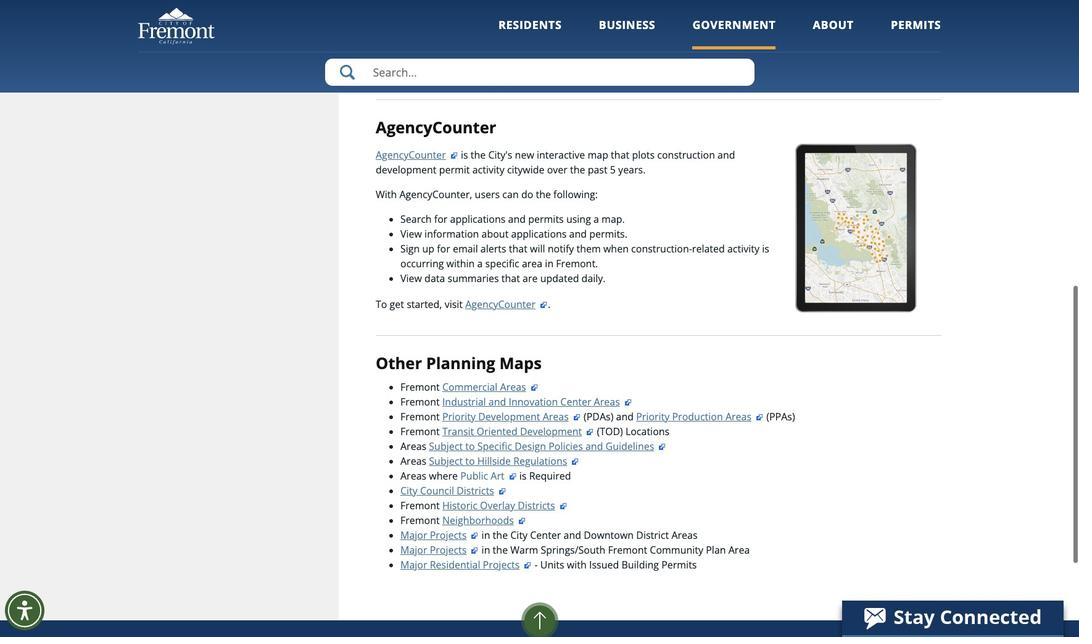 Task type: vqa. For each thing, say whether or not it's contained in the screenshot.
Local Economy Overview link
no



Task type: locate. For each thing, give the bounding box(es) containing it.
and down 'using'
[[570, 227, 587, 241]]

the down statistics. on the right
[[556, 19, 571, 32]]

0 vertical spatial view
[[401, 227, 422, 241]]

city up the warm
[[511, 528, 528, 542]]

provides more detail including: project description, project status, and project statistics. it also provides contact information for both the applicant and the city's project planner.
[[376, 0, 712, 32]]

and down the commercial areas link
[[489, 395, 506, 408]]

agencycounter up 'development' at the top left
[[376, 148, 446, 162]]

0 vertical spatial agencycounter
[[376, 117, 497, 138]]

1 priority from the left
[[443, 410, 476, 423]]

2 priority from the left
[[637, 410, 670, 423]]

2 vertical spatial for
[[437, 242, 451, 255]]

0 vertical spatial activity
[[465, 43, 498, 57]]

2 vertical spatial is
[[520, 469, 527, 482]]

is for the
[[461, 148, 468, 162]]

plan
[[706, 543, 726, 557]]

2 horizontal spatial is
[[762, 242, 770, 255]]

related
[[693, 242, 725, 255]]

issued
[[590, 558, 619, 571]]

and
[[501, 4, 518, 17], [536, 19, 553, 32], [718, 148, 736, 162], [508, 212, 526, 226], [570, 227, 587, 241], [489, 395, 506, 408], [616, 410, 634, 423], [586, 439, 603, 453], [564, 528, 582, 542]]

and down (tod)
[[586, 439, 603, 453]]

1 vertical spatial agencycounter
[[376, 148, 446, 162]]

is the city's new interactive map that plots construction and development permit activity citywide over the past 5 years.
[[376, 148, 736, 176]]

1 vertical spatial table
[[501, 73, 526, 86]]

applications up about
[[450, 212, 506, 226]]

3 activity from the top
[[465, 73, 498, 86]]

to down transit
[[466, 439, 475, 453]]

1 major projects from the top
[[401, 528, 467, 542]]

in up "major residential projects" link
[[482, 543, 490, 557]]

1 major projects link from the top
[[401, 528, 479, 542]]

0 vertical spatial to
[[466, 439, 475, 453]]

development
[[376, 163, 437, 176]]

project up "both"
[[433, 4, 465, 17]]

in
[[545, 257, 554, 270], [482, 528, 490, 542], [482, 543, 490, 557]]

detail
[[605, 0, 631, 3]]

table left (ms
[[501, 73, 526, 86]]

both
[[449, 19, 470, 32]]

do
[[522, 188, 534, 201]]

data
[[425, 271, 445, 285]]

1 vertical spatial activity
[[728, 242, 760, 255]]

is down areas subject to specific design policies and guidelines areas subject to hillside regulations
[[520, 469, 527, 482]]

when
[[604, 242, 629, 255]]

1 horizontal spatial is
[[520, 469, 527, 482]]

daily.
[[582, 271, 606, 285]]

1 vertical spatial subject
[[429, 454, 463, 468]]

citywide
[[507, 163, 545, 176]]

a left map.
[[594, 212, 599, 226]]

city's
[[573, 19, 597, 32]]

applicant
[[491, 19, 533, 32]]

0 vertical spatial major projects
[[401, 528, 467, 542]]

search
[[401, 212, 432, 226]]

residential
[[430, 558, 481, 571]]

0 vertical spatial subject
[[429, 439, 463, 453]]

major for in the city center and downtown district areas
[[401, 528, 427, 542]]

2 view from the top
[[401, 271, 422, 285]]

permits link
[[891, 17, 942, 49]]

project up contact
[[680, 0, 712, 3]]

residents
[[499, 17, 562, 32]]

is for required
[[520, 469, 527, 482]]

1 vertical spatial districts
[[518, 498, 555, 512]]

and up applicant
[[501, 4, 518, 17]]

that inside is the city's new interactive map that plots construction and development permit activity citywide over the past 5 years.
[[611, 148, 630, 162]]

applications up will
[[511, 227, 567, 241]]

that left will
[[509, 242, 528, 255]]

0 horizontal spatial priority
[[443, 410, 476, 423]]

including:
[[633, 0, 678, 3]]

in down neighborhoods link at the left bottom of page
[[482, 528, 490, 542]]

2 subject from the top
[[429, 454, 463, 468]]

that up 5
[[611, 148, 630, 162]]

about link
[[813, 17, 854, 49]]

1 vertical spatial permits
[[662, 558, 697, 571]]

neighborhoods
[[443, 513, 514, 527]]

1 horizontal spatial activity
[[728, 242, 760, 255]]

and right "construction"
[[718, 148, 736, 162]]

in for city
[[482, 528, 490, 542]]

major left residential
[[401, 558, 427, 571]]

2 vertical spatial activity
[[465, 73, 498, 86]]

(tod)
[[597, 424, 623, 438]]

a up the summaries
[[477, 257, 483, 270]]

0 vertical spatial for
[[433, 19, 446, 32]]

0 horizontal spatial city
[[401, 484, 418, 497]]

subject to specific design policies and guidelines link
[[429, 439, 667, 453]]

map
[[501, 43, 521, 57]]

activity down development activity table (pdf) link
[[465, 73, 498, 86]]

the left the 'past'
[[570, 163, 586, 176]]

(pdf) up search "text box"
[[524, 43, 548, 57]]

downtown
[[584, 528, 634, 542]]

1 horizontal spatial agencycounter link
[[466, 297, 548, 311]]

is right related
[[762, 242, 770, 255]]

1 vertical spatial city
[[511, 528, 528, 542]]

agencycounter link
[[376, 148, 459, 162], [466, 297, 548, 311]]

permits inside columnusercontrol3 main content
[[662, 558, 697, 571]]

0 vertical spatial that
[[611, 148, 630, 162]]

other
[[376, 352, 422, 374]]

1 vertical spatial activity
[[465, 58, 498, 72]]

activity inside search for applications and permits using a map. view information about applications and permits. sign up for email alerts that will notify them when construction-related activity is occurring within a specific area in fremont. view data summaries that are updated daily.
[[728, 242, 760, 255]]

0 vertical spatial districts
[[457, 484, 494, 497]]

0 vertical spatial major projects link
[[401, 528, 479, 542]]

description,
[[376, 4, 430, 17]]

subject up the where
[[429, 454, 463, 468]]

development activity table (ms excel) link
[[401, 73, 587, 86]]

major projects link
[[401, 528, 479, 542], [401, 543, 479, 557]]

the
[[473, 19, 488, 32], [556, 19, 571, 32], [471, 148, 486, 162], [570, 163, 586, 176], [536, 188, 551, 201], [493, 528, 508, 542], [493, 543, 508, 557]]

2 vertical spatial agencycounter
[[466, 297, 536, 311]]

area
[[729, 543, 750, 557]]

excel)
[[548, 73, 574, 86]]

alerts
[[481, 242, 507, 255]]

in right area
[[545, 257, 554, 270]]

0 vertical spatial a
[[594, 212, 599, 226]]

-
[[535, 558, 538, 571]]

map
[[588, 148, 609, 162]]

1 vertical spatial information
[[425, 227, 479, 241]]

1 vertical spatial major projects link
[[401, 543, 479, 557]]

0 horizontal spatial agencycounter link
[[376, 148, 459, 162]]

historic overlay districts link
[[443, 498, 568, 512]]

2 to from the top
[[466, 454, 475, 468]]

activity down development activity map (pdf) link
[[465, 58, 498, 72]]

activity up development activity table (pdf) link
[[465, 43, 498, 57]]

major projects
[[401, 528, 467, 542], [401, 543, 467, 557]]

using
[[567, 212, 591, 226]]

activity right related
[[728, 242, 760, 255]]

(pdf)
[[524, 43, 548, 57], [528, 58, 552, 72]]

the down status,
[[473, 19, 488, 32]]

0 vertical spatial center
[[561, 395, 592, 408]]

agencycounter link down are
[[466, 297, 548, 311]]

city left council
[[401, 484, 418, 497]]

(pdf) up (ms
[[528, 58, 552, 72]]

major projects link for in the warm springs/south fremont community plan area
[[401, 543, 479, 557]]

0 vertical spatial table
[[501, 58, 526, 72]]

provides up statistics. on the right
[[535, 0, 575, 3]]

notify
[[548, 242, 574, 255]]

view down "occurring"
[[401, 271, 422, 285]]

about
[[482, 227, 509, 241]]

3 major from the top
[[401, 558, 427, 571]]

to up public
[[466, 454, 475, 468]]

table down map
[[501, 58, 526, 72]]

0 vertical spatial provides
[[535, 0, 575, 3]]

for for information
[[433, 19, 446, 32]]

1 vertical spatial is
[[762, 242, 770, 255]]

building
[[622, 558, 659, 571]]

view up sign
[[401, 227, 422, 241]]

project down "also"
[[600, 19, 632, 32]]

1 vertical spatial major
[[401, 543, 427, 557]]

priority up locations on the right of the page
[[637, 410, 670, 423]]

specific
[[486, 257, 520, 270]]

activity inside is the city's new interactive map that plots construction and development permit activity citywide over the past 5 years.
[[473, 163, 505, 176]]

permits
[[891, 17, 942, 32], [662, 558, 697, 571]]

up
[[423, 242, 435, 255]]

1 horizontal spatial districts
[[518, 498, 555, 512]]

and down can
[[508, 212, 526, 226]]

development
[[401, 43, 463, 57], [401, 58, 463, 72], [401, 73, 463, 86], [479, 410, 540, 423], [520, 424, 582, 438]]

information
[[376, 19, 430, 32], [425, 227, 479, 241]]

1 vertical spatial to
[[466, 454, 475, 468]]

and up springs/south
[[564, 528, 582, 542]]

required
[[529, 469, 571, 482]]

for inside provides more detail including: project description, project status, and project statistics. it also provides contact information for both the applicant and the city's project planner.
[[433, 19, 446, 32]]

information up "email"
[[425, 227, 479, 241]]

0 horizontal spatial applications
[[450, 212, 506, 226]]

major down council
[[401, 528, 427, 542]]

and inside areas subject to specific design policies and guidelines areas subject to hillside regulations
[[586, 439, 603, 453]]

started,
[[407, 297, 442, 311]]

0 vertical spatial projects
[[430, 528, 467, 542]]

them
[[577, 242, 601, 255]]

1 table from the top
[[501, 58, 526, 72]]

is up permit
[[461, 148, 468, 162]]

center up (pdas)
[[561, 395, 592, 408]]

0 horizontal spatial is
[[461, 148, 468, 162]]

0 vertical spatial city
[[401, 484, 418, 497]]

users
[[475, 188, 500, 201]]

0 horizontal spatial permits
[[662, 558, 697, 571]]

activity down city's
[[473, 163, 505, 176]]

0 vertical spatial information
[[376, 19, 430, 32]]

districts down public
[[457, 484, 494, 497]]

it
[[601, 4, 607, 17]]

0 vertical spatial in
[[545, 257, 554, 270]]

districts down is required
[[518, 498, 555, 512]]

2 major from the top
[[401, 543, 427, 557]]

1 vertical spatial for
[[434, 212, 448, 226]]

1 horizontal spatial a
[[594, 212, 599, 226]]

(ms
[[528, 73, 545, 86]]

major for in the warm springs/south fremont community plan area
[[401, 543, 427, 557]]

2 major projects link from the top
[[401, 543, 479, 557]]

1 horizontal spatial priority
[[637, 410, 670, 423]]

0 vertical spatial major
[[401, 528, 427, 542]]

major
[[401, 528, 427, 542], [401, 543, 427, 557], [401, 558, 427, 571]]

1 vertical spatial in
[[482, 528, 490, 542]]

center up the warm
[[530, 528, 561, 542]]

1 to from the top
[[466, 439, 475, 453]]

more
[[578, 0, 602, 3]]

agencycounter up permit
[[376, 117, 497, 138]]

in the warm springs/south fremont community plan area
[[479, 543, 750, 557]]

districts
[[457, 484, 494, 497], [518, 498, 555, 512]]

that down the specific
[[502, 271, 520, 285]]

agencycounter link up 'development' at the top left
[[376, 148, 459, 162]]

subject down transit
[[429, 439, 463, 453]]

development activity map (pdf) development activity table (pdf) development activity table (ms excel)
[[401, 43, 574, 86]]

.
[[548, 297, 551, 311]]

0 horizontal spatial provides
[[535, 0, 575, 3]]

maps
[[500, 352, 542, 374]]

0 vertical spatial agencycounter link
[[376, 148, 459, 162]]

2 vertical spatial in
[[482, 543, 490, 557]]

permits.
[[590, 227, 628, 241]]

- units with issued building permits
[[532, 558, 697, 571]]

1 vertical spatial applications
[[511, 227, 567, 241]]

past
[[588, 163, 608, 176]]

the left the warm
[[493, 543, 508, 557]]

(ppas)
[[764, 410, 795, 423]]

major up major residential projects
[[401, 543, 427, 557]]

agencycounter image
[[790, 144, 923, 312]]

1 horizontal spatial permits
[[891, 17, 942, 32]]

0 horizontal spatial activity
[[473, 163, 505, 176]]

for right search
[[434, 212, 448, 226]]

in inside search for applications and permits using a map. view information about applications and permits. sign up for email alerts that will notify them when construction-related activity is occurring within a specific area in fremont. view data summaries that are updated daily.
[[545, 257, 554, 270]]

specific
[[478, 439, 512, 453]]

is inside is the city's new interactive map that plots construction and development permit activity citywide over the past 5 years.
[[461, 148, 468, 162]]

search for applications and permits using a map. view information about applications and permits. sign up for email alerts that will notify them when construction-related activity is occurring within a specific area in fremont. view data summaries that are updated daily.
[[401, 212, 770, 285]]

1 vertical spatial projects
[[430, 543, 467, 557]]

0 vertical spatial activity
[[473, 163, 505, 176]]

transit oriented development link
[[443, 424, 595, 438]]

for right up
[[437, 242, 451, 255]]

0 vertical spatial is
[[461, 148, 468, 162]]

1 major from the top
[[401, 528, 427, 542]]

center
[[561, 395, 592, 408], [530, 528, 561, 542]]

for left "both"
[[433, 19, 446, 32]]

visit
[[445, 297, 463, 311]]

information down description,
[[376, 19, 430, 32]]

agencycounter down the summaries
[[466, 297, 536, 311]]

hillside
[[478, 454, 511, 468]]

provides down including: on the right of the page
[[631, 4, 671, 17]]

information inside search for applications and permits using a map. view information about applications and permits. sign up for email alerts that will notify them when construction-related activity is occurring within a specific area in fremont. view data summaries that are updated daily.
[[425, 227, 479, 241]]

2 vertical spatial major
[[401, 558, 427, 571]]

2 major projects from the top
[[401, 543, 467, 557]]

0 horizontal spatial a
[[477, 257, 483, 270]]

1 vertical spatial view
[[401, 271, 422, 285]]

subject
[[429, 439, 463, 453], [429, 454, 463, 468]]

priority up transit
[[443, 410, 476, 423]]

1 horizontal spatial provides
[[631, 4, 671, 17]]

1 vertical spatial major projects
[[401, 543, 467, 557]]

1 activity from the top
[[465, 43, 498, 57]]

can
[[503, 188, 519, 201]]



Task type: describe. For each thing, give the bounding box(es) containing it.
council
[[420, 484, 454, 497]]

public art link
[[461, 469, 517, 482]]

in for warm
[[482, 543, 490, 557]]

and inside is the city's new interactive map that plots construction and development permit activity citywide over the past 5 years.
[[718, 148, 736, 162]]

2 vertical spatial projects
[[483, 558, 520, 571]]

major projects for in the city center and downtown district areas
[[401, 528, 467, 542]]

contact
[[673, 4, 707, 17]]

status,
[[468, 4, 498, 17]]

1 vertical spatial center
[[530, 528, 561, 542]]

email
[[453, 242, 478, 255]]

stay connected image
[[843, 601, 1063, 635]]

with agencycounter, users can do the following:
[[376, 188, 598, 201]]

1 vertical spatial that
[[509, 242, 528, 255]]

residents link
[[499, 17, 562, 49]]

city inside city council districts fremont historic overlay districts fremont neighborhoods
[[401, 484, 418, 497]]

fremont.
[[556, 257, 598, 270]]

development activity map image
[[759, 0, 939, 90]]

1 vertical spatial provides
[[631, 4, 671, 17]]

production
[[673, 410, 723, 423]]

transit
[[443, 424, 474, 438]]

fremont transit oriented development
[[401, 424, 582, 438]]

projects for in the city center and downtown district areas
[[430, 528, 467, 542]]

interactive
[[537, 148, 585, 162]]

city council districts link
[[401, 484, 507, 497]]

innovation
[[509, 395, 558, 408]]

construction
[[658, 148, 715, 162]]

and inside 'fremont commercial areas fremont industrial and innovation center areas'
[[489, 395, 506, 408]]

city's
[[489, 148, 513, 162]]

units
[[541, 558, 565, 571]]

to get started, visit agencycounter
[[376, 297, 536, 311]]

1 vertical spatial a
[[477, 257, 483, 270]]

major projects link for in the city center and downtown district areas
[[401, 528, 479, 542]]

and up the (tod) locations
[[616, 410, 634, 423]]

1 subject from the top
[[429, 439, 463, 453]]

areas subject to specific design policies and guidelines areas subject to hillside regulations
[[401, 439, 655, 468]]

fremont priority development areas
[[401, 410, 569, 423]]

policies
[[549, 439, 583, 453]]

the right do
[[536, 188, 551, 201]]

other planning maps
[[376, 352, 542, 374]]

about
[[813, 17, 854, 32]]

get
[[390, 297, 404, 311]]

(pdas)
[[584, 410, 614, 423]]

major for - units with issued building permits
[[401, 558, 427, 571]]

planner.
[[634, 19, 673, 32]]

plots
[[632, 148, 655, 162]]

2 activity from the top
[[465, 58, 498, 72]]

2 table from the top
[[501, 73, 526, 86]]

area
[[522, 257, 543, 270]]

city council districts fremont historic overlay districts fremont neighborhoods
[[401, 484, 555, 527]]

center inside 'fremont commercial areas fremont industrial and innovation center areas'
[[561, 395, 592, 408]]

columnusercontrol3 main content
[[339, 0, 942, 620]]

with
[[567, 558, 587, 571]]

construction-
[[632, 242, 693, 255]]

occurring
[[401, 257, 444, 270]]

for for up
[[437, 242, 451, 255]]

0 vertical spatial (pdf)
[[524, 43, 548, 57]]

years.
[[619, 163, 646, 176]]

major residential projects link
[[401, 558, 532, 571]]

is inside search for applications and permits using a map. view information about applications and permits. sign up for email alerts that will notify them when construction-related activity is occurring within a specific area in fremont. view data summaries that are updated daily.
[[762, 242, 770, 255]]

community
[[650, 543, 704, 557]]

art
[[491, 469, 505, 482]]

major projects for in the warm springs/south fremont community plan area
[[401, 543, 467, 557]]

overlay
[[480, 498, 515, 512]]

1 horizontal spatial city
[[511, 528, 528, 542]]

2 vertical spatial that
[[502, 271, 520, 285]]

information inside provides more detail including: project description, project status, and project statistics. it also provides contact information for both the applicant and the city's project planner.
[[376, 19, 430, 32]]

project up applicant
[[521, 4, 553, 17]]

is required
[[517, 469, 571, 482]]

the left city's
[[471, 148, 486, 162]]

over
[[547, 163, 568, 176]]

industrial
[[443, 395, 486, 408]]

development activity table (pdf) link
[[401, 58, 565, 72]]

design
[[515, 439, 546, 453]]

5
[[610, 163, 616, 176]]

and right applicant
[[536, 19, 553, 32]]

1 vertical spatial agencycounter link
[[466, 297, 548, 311]]

0 vertical spatial applications
[[450, 212, 506, 226]]

industrial and innovation center areas link
[[443, 395, 633, 408]]

1 vertical spatial (pdf)
[[528, 58, 552, 72]]

warm
[[511, 543, 538, 557]]

guidelines
[[606, 439, 655, 453]]

planning
[[426, 352, 496, 374]]

fremont commercial areas fremont industrial and innovation center areas
[[401, 380, 620, 408]]

within
[[447, 257, 475, 270]]

the down neighborhoods link at the left bottom of page
[[493, 528, 508, 542]]

commercial
[[443, 380, 498, 394]]

oriented
[[477, 424, 518, 438]]

neighborhoods link
[[443, 513, 527, 527]]

development activity map (pdf) link
[[401, 43, 560, 57]]

priority development areas link
[[443, 410, 581, 423]]

projects for in the warm springs/south fremont community plan area
[[430, 543, 467, 557]]

major residential projects
[[401, 558, 520, 571]]

1 horizontal spatial applications
[[511, 227, 567, 241]]

commercial areas link
[[443, 380, 539, 394]]

Search text field
[[325, 59, 755, 86]]

historic
[[443, 498, 478, 512]]

government
[[693, 17, 776, 32]]

to
[[376, 297, 387, 311]]

are
[[523, 271, 538, 285]]

summaries
[[448, 271, 499, 285]]

business link
[[599, 17, 656, 49]]

regulations
[[514, 454, 568, 468]]

following:
[[554, 188, 598, 201]]

map.
[[602, 212, 625, 226]]

permits
[[529, 212, 564, 226]]

1 view from the top
[[401, 227, 422, 241]]

0 vertical spatial permits
[[891, 17, 942, 32]]

0 horizontal spatial districts
[[457, 484, 494, 497]]



